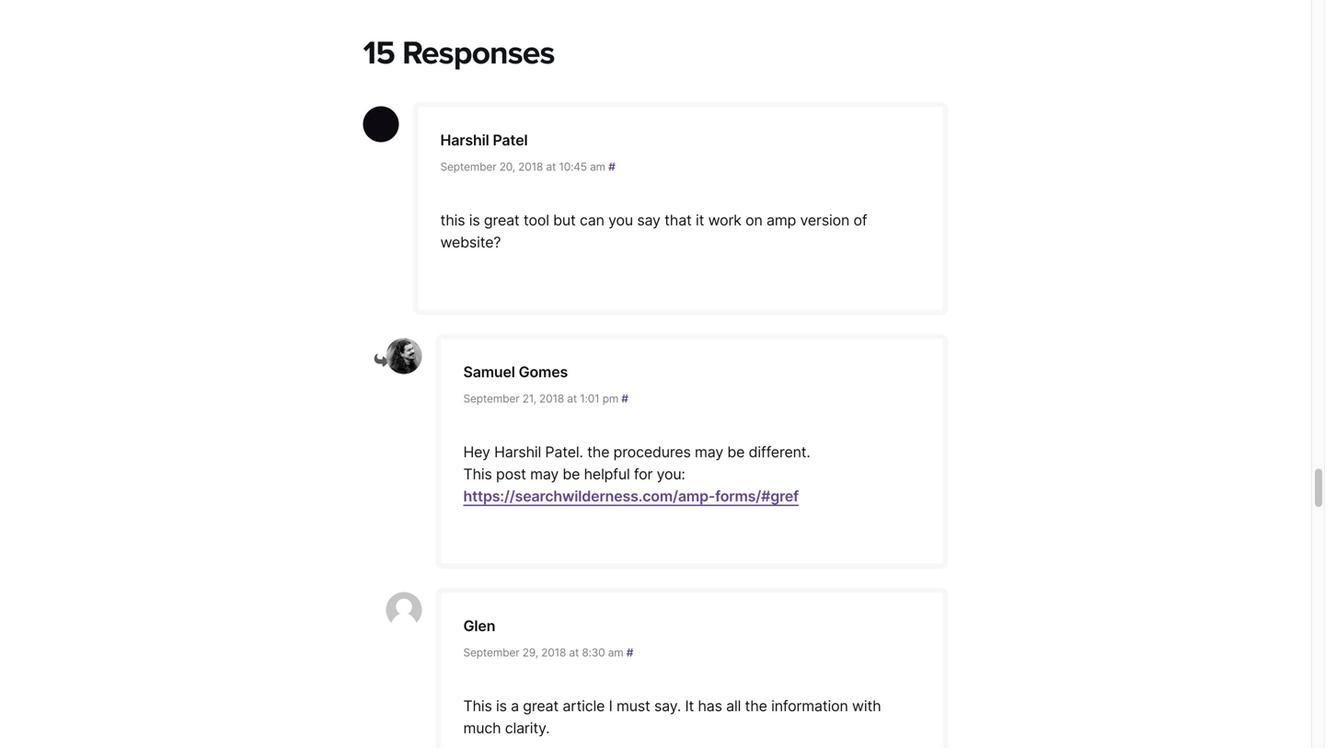 Task type: locate. For each thing, give the bounding box(es) containing it.
2 vertical spatial at
[[569, 647, 579, 660]]

# link
[[609, 160, 616, 174], [622, 392, 629, 406], [627, 647, 634, 660]]

2018 right 21,
[[540, 392, 564, 406]]

is for this
[[496, 698, 507, 716]]

2018 right the 20,
[[519, 160, 543, 174]]

1 horizontal spatial harshil
[[495, 444, 541, 461]]

on
[[746, 212, 763, 229]]

am for can
[[590, 160, 606, 174]]

1 vertical spatial 2018
[[540, 392, 564, 406]]

0 vertical spatial is
[[469, 212, 480, 229]]

is right this
[[469, 212, 480, 229]]

september for harshil
[[441, 160, 497, 174]]

you:
[[657, 466, 686, 484]]

harshil patel
[[441, 131, 528, 149]]

am
[[590, 160, 606, 174], [608, 647, 624, 660]]

september for samuel
[[464, 392, 520, 406]]

#
[[609, 160, 616, 174], [622, 392, 629, 406], [627, 647, 634, 660]]

1 vertical spatial be
[[563, 466, 580, 484]]

is inside this is a great article i must say. it has all the information with much clarity.
[[496, 698, 507, 716]]

1 this from the top
[[464, 466, 492, 484]]

0 vertical spatial #
[[609, 160, 616, 174]]

1 horizontal spatial the
[[745, 698, 768, 716]]

harshil up post
[[495, 444, 541, 461]]

tool
[[524, 212, 550, 229]]

0 horizontal spatial am
[[590, 160, 606, 174]]

information
[[772, 698, 849, 716]]

0 vertical spatial may
[[695, 444, 724, 461]]

of
[[854, 212, 868, 229]]

it
[[696, 212, 705, 229]]

may right procedures
[[695, 444, 724, 461]]

this
[[464, 466, 492, 484], [464, 698, 492, 716]]

may
[[695, 444, 724, 461], [530, 466, 559, 484]]

0 horizontal spatial be
[[563, 466, 580, 484]]

hey
[[464, 444, 491, 461]]

work
[[709, 212, 742, 229]]

1 horizontal spatial am
[[608, 647, 624, 660]]

september
[[441, 160, 497, 174], [464, 392, 520, 406], [464, 647, 520, 660]]

0 vertical spatial # link
[[609, 160, 616, 174]]

article
[[563, 698, 605, 716]]

1 horizontal spatial may
[[695, 444, 724, 461]]

is inside this is great tool but can you say that it work on amp version of website?
[[469, 212, 480, 229]]

harshil
[[441, 131, 490, 149], [495, 444, 541, 461]]

2018
[[519, 160, 543, 174], [540, 392, 564, 406], [542, 647, 566, 660]]

2018 for gomes
[[540, 392, 564, 406]]

be
[[728, 444, 745, 461], [563, 466, 580, 484]]

this inside hey harshil patel. the procedures may be different. this post may be helpful for you: https://searchwilderness.com/amp-forms/#gref
[[464, 466, 492, 484]]

is left a
[[496, 698, 507, 716]]

the
[[588, 444, 610, 461], [745, 698, 768, 716]]

0 horizontal spatial harshil
[[441, 131, 490, 149]]

1 vertical spatial # link
[[622, 392, 629, 406]]

2 vertical spatial # link
[[627, 647, 634, 660]]

september down harshil patel at the top
[[441, 160, 497, 174]]

1 vertical spatial the
[[745, 698, 768, 716]]

0 vertical spatial this
[[464, 466, 492, 484]]

0 horizontal spatial great
[[484, 212, 520, 229]]

2 this from the top
[[464, 698, 492, 716]]

be left different.
[[728, 444, 745, 461]]

0 vertical spatial 2018
[[519, 160, 543, 174]]

0 horizontal spatial the
[[588, 444, 610, 461]]

0 vertical spatial september
[[441, 160, 497, 174]]

the up helpful
[[588, 444, 610, 461]]

post
[[496, 466, 526, 484]]

this up "much"
[[464, 698, 492, 716]]

https://searchwilderness.com/amp-
[[464, 488, 716, 506]]

2018 right 29,
[[542, 647, 566, 660]]

am right 8:30 at left bottom
[[608, 647, 624, 660]]

this down hey
[[464, 466, 492, 484]]

great up clarity.
[[523, 698, 559, 716]]

0 vertical spatial great
[[484, 212, 520, 229]]

september down glen
[[464, 647, 520, 660]]

# right pm
[[622, 392, 629, 406]]

be down patel.
[[563, 466, 580, 484]]

clarity.
[[505, 720, 550, 738]]

may down patel.
[[530, 466, 559, 484]]

much
[[464, 720, 501, 738]]

is
[[469, 212, 480, 229], [496, 698, 507, 716]]

# link right pm
[[622, 392, 629, 406]]

at
[[546, 160, 556, 174], [567, 392, 577, 406], [569, 647, 579, 660]]

great left tool
[[484, 212, 520, 229]]

patel.
[[545, 444, 584, 461]]

the inside hey harshil patel. the procedures may be different. this post may be helpful for you: https://searchwilderness.com/amp-forms/#gref
[[588, 444, 610, 461]]

1 vertical spatial is
[[496, 698, 507, 716]]

0 horizontal spatial is
[[469, 212, 480, 229]]

am right "10:45"
[[590, 160, 606, 174]]

1 vertical spatial at
[[567, 392, 577, 406]]

at for gomes
[[567, 392, 577, 406]]

1 vertical spatial this
[[464, 698, 492, 716]]

september down samuel
[[464, 392, 520, 406]]

21,
[[523, 392, 537, 406]]

responses
[[402, 34, 555, 73]]

samuel
[[464, 363, 515, 381]]

0 vertical spatial the
[[588, 444, 610, 461]]

0 vertical spatial am
[[590, 160, 606, 174]]

0 horizontal spatial may
[[530, 466, 559, 484]]

# link right "10:45"
[[609, 160, 616, 174]]

# right "10:45"
[[609, 160, 616, 174]]

has
[[698, 698, 723, 716]]

1 vertical spatial great
[[523, 698, 559, 716]]

1 vertical spatial harshil
[[495, 444, 541, 461]]

pm
[[603, 392, 619, 406]]

different.
[[749, 444, 811, 461]]

1 horizontal spatial great
[[523, 698, 559, 716]]

# right 8:30 at left bottom
[[627, 647, 634, 660]]

procedures
[[614, 444, 691, 461]]

0 vertical spatial at
[[546, 160, 556, 174]]

harshil left the 'patel'
[[441, 131, 490, 149]]

0 vertical spatial be
[[728, 444, 745, 461]]

must
[[617, 698, 651, 716]]

this
[[441, 212, 465, 229]]

at for patel
[[546, 160, 556, 174]]

at left 1:01
[[567, 392, 577, 406]]

1 vertical spatial september
[[464, 392, 520, 406]]

the right all
[[745, 698, 768, 716]]

amp
[[767, 212, 797, 229]]

1 vertical spatial am
[[608, 647, 624, 660]]

the inside this is a great article i must say. it has all the information with much clarity.
[[745, 698, 768, 716]]

1 vertical spatial may
[[530, 466, 559, 484]]

at left 8:30 at left bottom
[[569, 647, 579, 660]]

i
[[609, 698, 613, 716]]

1 horizontal spatial is
[[496, 698, 507, 716]]

2 vertical spatial september
[[464, 647, 520, 660]]

great inside this is a great article i must say. it has all the information with much clarity.
[[523, 698, 559, 716]]

at left "10:45"
[[546, 160, 556, 174]]

1 vertical spatial #
[[622, 392, 629, 406]]

great
[[484, 212, 520, 229], [523, 698, 559, 716]]

# link right 8:30 at left bottom
[[627, 647, 634, 660]]



Task type: vqa. For each thing, say whether or not it's contained in the screenshot.
by $59 annually
no



Task type: describe. For each thing, give the bounding box(es) containing it.
1:01
[[580, 392, 600, 406]]

all
[[727, 698, 741, 716]]

am for i
[[608, 647, 624, 660]]

2 vertical spatial #
[[627, 647, 634, 660]]

website?
[[441, 234, 501, 252]]

september 21, 2018    at     1:01 pm #
[[464, 392, 629, 406]]

but
[[553, 212, 576, 229]]

10:45
[[559, 160, 587, 174]]

this inside this is a great article i must say. it has all the information with much clarity.
[[464, 698, 492, 716]]

september 20, 2018    at     10:45 am #
[[441, 160, 616, 174]]

that
[[665, 212, 692, 229]]

20,
[[500, 160, 516, 174]]

forms/#gref
[[716, 488, 799, 506]]

# for patel
[[609, 160, 616, 174]]

this is a great article i must say. it has all the information with much clarity.
[[464, 698, 882, 738]]

it
[[685, 698, 694, 716]]

15
[[363, 34, 395, 73]]

# for gomes
[[622, 392, 629, 406]]

2018 for patel
[[519, 160, 543, 174]]

great inside this is great tool but can you say that it work on amp version of website?
[[484, 212, 520, 229]]

harshil inside hey harshil patel. the procedures may be different. this post may be helpful for you: https://searchwilderness.com/amp-forms/#gref
[[495, 444, 541, 461]]

2 vertical spatial 2018
[[542, 647, 566, 660]]

samuel gomes
[[464, 363, 568, 381]]

is for this
[[469, 212, 480, 229]]

say.
[[655, 698, 681, 716]]

you
[[609, 212, 633, 229]]

this is great tool but can you say that it work on amp version of website?
[[441, 212, 868, 252]]

15 responses
[[363, 34, 555, 73]]

0 vertical spatial harshil
[[441, 131, 490, 149]]

29,
[[523, 647, 539, 660]]

glen
[[464, 618, 496, 636]]

version
[[801, 212, 850, 229]]

september 29, 2018    at     8:30 am #
[[464, 647, 634, 660]]

gomes
[[519, 363, 568, 381]]

with
[[853, 698, 882, 716]]

patel
[[493, 131, 528, 149]]

can
[[580, 212, 605, 229]]

helpful
[[584, 466, 630, 484]]

https://searchwilderness.com/amp-forms/#gref link
[[464, 488, 799, 506]]

8:30
[[582, 647, 605, 660]]

# link for patel
[[609, 160, 616, 174]]

# link for gomes
[[622, 392, 629, 406]]

hey harshil patel. the procedures may be different. this post may be helpful for you: https://searchwilderness.com/amp-forms/#gref
[[464, 444, 811, 506]]

a
[[511, 698, 519, 716]]

for
[[634, 466, 653, 484]]

say
[[637, 212, 661, 229]]

1 horizontal spatial be
[[728, 444, 745, 461]]



